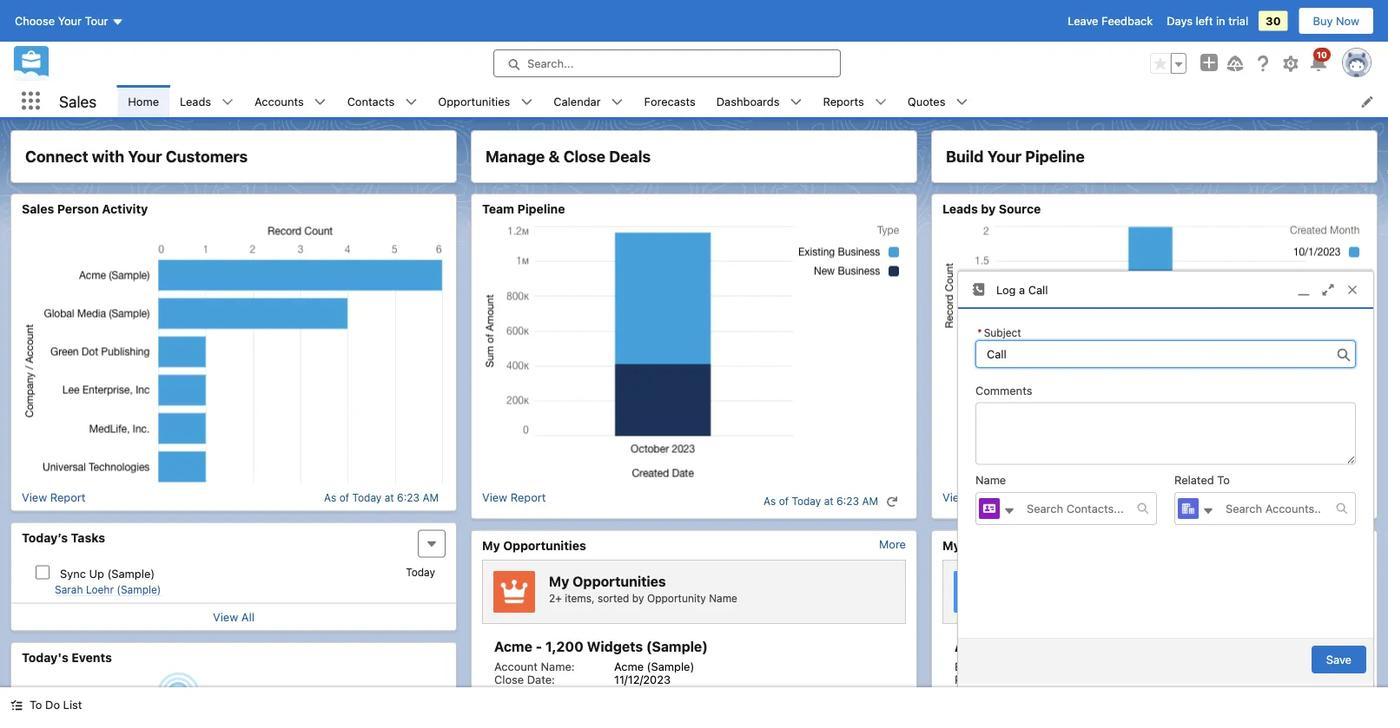 Task type: vqa. For each thing, say whether or not it's contained in the screenshot.
new corresponding to New Task
no



Task type: locate. For each thing, give the bounding box(es) containing it.
name right opportunity
[[709, 593, 738, 605]]

(sample) down sync up (sample) "link"
[[117, 584, 161, 596]]

am for build
[[1323, 496, 1339, 508]]

my inside my opportunities 2+ items, sorted by opportunity name
[[549, 574, 569, 590]]

sales for sales
[[59, 92, 97, 111]]

text default image inside leads list item
[[222, 96, 234, 108]]

(sample) up acme (sample)
[[646, 639, 708, 656]]

2 view report link from the left
[[482, 491, 546, 512]]

0 horizontal spatial close
[[494, 673, 524, 686]]

0 horizontal spatial acme
[[494, 639, 533, 656]]

0 horizontal spatial pipeline
[[517, 202, 565, 216]]

text default image inside 'reports' list item
[[875, 96, 887, 108]]

connect
[[25, 147, 88, 166]]

1 horizontal spatial report
[[511, 491, 546, 504]]

0 vertical spatial pipeline
[[1025, 147, 1085, 166]]

sales up the connect
[[59, 92, 97, 111]]

text default image left accounts link
[[222, 96, 234, 108]]

group
[[1150, 53, 1187, 74]]

buy now button
[[1298, 7, 1374, 35]]

text default image right contacts
[[405, 96, 417, 108]]

save
[[1327, 654, 1352, 667]]

text default image
[[314, 96, 326, 108], [521, 96, 533, 108], [790, 96, 802, 108], [875, 96, 887, 108], [1347, 496, 1359, 508], [1336, 503, 1348, 515], [10, 700, 23, 712]]

1 horizontal spatial my
[[549, 574, 569, 590]]

acme (sample)
[[614, 660, 695, 673]]

0 horizontal spatial my
[[482, 539, 500, 553]]

accounts
[[255, 95, 304, 108]]

1 horizontal spatial acme
[[614, 660, 644, 673]]

1 horizontal spatial of
[[779, 496, 789, 508]]

opportunities up "2+"
[[503, 539, 586, 553]]

days
[[1167, 14, 1193, 27]]

to left the do
[[30, 699, 42, 712]]

leads inside list item
[[180, 95, 211, 108]]

report up my opportunities on the bottom of page
[[511, 491, 546, 504]]

calendar
[[554, 95, 601, 108]]

1
[[1075, 673, 1080, 686]]

(sample) up the $110,000.00 on the bottom
[[647, 660, 695, 673]]

build your pipeline
[[946, 147, 1085, 166]]

list containing home
[[118, 85, 1388, 117]]

leads for leads by source
[[943, 202, 978, 216]]

2 horizontal spatial your
[[988, 147, 1022, 166]]

loehr
[[86, 584, 114, 596]]

my opportunities
[[482, 539, 586, 553]]

text default image right quotes
[[956, 96, 968, 108]]

1 horizontal spatial am
[[862, 496, 878, 508]]

text default image
[[222, 96, 234, 108], [405, 96, 417, 108], [611, 96, 623, 108], [956, 96, 968, 108], [886, 496, 898, 508], [1137, 503, 1149, 515], [1003, 506, 1016, 518], [1202, 506, 1215, 518]]

sync
[[60, 567, 86, 580]]

email:
[[955, 660, 986, 673]]

pipeline right team
[[517, 202, 565, 216]]

am
[[423, 492, 439, 504], [862, 496, 878, 508], [1323, 496, 1339, 508]]

0 horizontal spatial name
[[709, 593, 738, 605]]

1 (800) 667-6389
[[1075, 673, 1170, 686]]

0 horizontal spatial of
[[339, 492, 349, 504]]

search... button
[[493, 50, 841, 77]]

2 vertical spatial opportunities
[[573, 574, 666, 590]]

view report
[[22, 491, 86, 504], [482, 491, 546, 504], [943, 491, 1006, 504]]

source
[[999, 202, 1041, 216]]

0 vertical spatial by
[[981, 202, 996, 216]]

1 horizontal spatial by
[[981, 202, 996, 216]]

1 horizontal spatial as of today at 6:​23 am
[[764, 496, 878, 508]]

none text field inside the log a call dialog
[[976, 341, 1356, 368]]

1 vertical spatial name
[[709, 593, 738, 605]]

11/12/2023
[[614, 673, 671, 686]]

text default image right calendar in the left top of the page
[[611, 96, 623, 108]]

(sample)
[[107, 567, 155, 580], [117, 584, 161, 596], [646, 639, 708, 656], [1039, 639, 1101, 656], [647, 660, 695, 673]]

2 horizontal spatial at
[[1285, 496, 1294, 508]]

1 horizontal spatial close
[[564, 147, 606, 166]]

view report up my opportunities on the bottom of page
[[482, 491, 546, 504]]

as of today at 6:​23 am
[[324, 492, 439, 504], [764, 496, 878, 508], [1224, 496, 1339, 508]]

close date:
[[494, 673, 555, 686]]

contacts image
[[979, 499, 1000, 520]]

0 horizontal spatial your
[[58, 14, 82, 27]]

name up contacts image in the bottom right of the page
[[976, 474, 1006, 487]]

amount:
[[494, 686, 539, 699]]

choose
[[15, 14, 55, 27]]

1 horizontal spatial pipeline
[[1025, 147, 1085, 166]]

0 horizontal spatial to
[[30, 699, 42, 712]]

leads down build
[[943, 202, 978, 216]]

list
[[118, 85, 1388, 117]]

2 vertical spatial leads
[[964, 539, 999, 553]]

quotes
[[908, 95, 946, 108]]

opportunities for my opportunities 2+ items, sorted by opportunity name
[[573, 574, 666, 590]]

0 vertical spatial acme
[[494, 639, 533, 656]]

name
[[976, 474, 1006, 487], [709, 593, 738, 605]]

text default image inside dashboards list item
[[790, 96, 802, 108]]

2 view report from the left
[[482, 491, 546, 504]]

0 vertical spatial sales
[[59, 92, 97, 111]]

report up my leads
[[971, 491, 1006, 504]]

close
[[564, 147, 606, 166], [494, 673, 524, 686]]

at
[[385, 492, 394, 504], [824, 496, 834, 508], [1285, 496, 1294, 508]]

0 horizontal spatial by
[[632, 593, 644, 605]]

0 vertical spatial to
[[1217, 474, 1230, 487]]

text default image inside 'accounts' list item
[[314, 96, 326, 108]]

your left tour
[[58, 14, 82, 27]]

leads down contacts image in the bottom right of the page
[[964, 539, 999, 553]]

view
[[22, 491, 47, 504], [482, 491, 508, 504], [943, 491, 968, 504], [213, 611, 238, 624]]

view report link up my leads
[[943, 491, 1006, 512]]

view left contacts image in the bottom right of the page
[[943, 491, 968, 504]]

0 horizontal spatial am
[[423, 492, 439, 504]]

build
[[946, 147, 984, 166]]

close left 'date:'
[[494, 673, 524, 686]]

up
[[89, 567, 104, 580]]

2 horizontal spatial report
[[971, 491, 1006, 504]]

1 horizontal spatial view report link
[[482, 491, 546, 512]]

1 horizontal spatial as
[[764, 496, 776, 508]]

1 horizontal spatial name
[[976, 474, 1006, 487]]

view up my opportunities on the bottom of page
[[482, 491, 508, 504]]

tour
[[85, 14, 108, 27]]

3 view report from the left
[[943, 491, 1006, 504]]

my
[[482, 539, 500, 553], [943, 539, 961, 553], [549, 574, 569, 590]]

6:​23
[[397, 492, 420, 504], [837, 496, 859, 508], [1297, 496, 1320, 508]]

0 vertical spatial close
[[564, 147, 606, 166]]

to right related
[[1217, 474, 1230, 487]]

10
[[1317, 50, 1328, 60]]

0 horizontal spatial report
[[50, 491, 86, 504]]

manage
[[486, 147, 545, 166]]

name inside the log a call dialog
[[976, 474, 1006, 487]]

Comments text field
[[976, 403, 1356, 465]]

today's
[[22, 531, 68, 545]]

by left source
[[981, 202, 996, 216]]

view report link up today's
[[22, 491, 86, 504]]

leads by source
[[943, 202, 1041, 216]]

view report for deals
[[482, 491, 546, 504]]

2 horizontal spatial of
[[1240, 496, 1249, 508]]

by right sorted
[[632, 593, 644, 605]]

my opportunities link
[[482, 538, 586, 553]]

in
[[1216, 14, 1226, 27]]

1 horizontal spatial at
[[824, 496, 834, 508]]

3 view report link from the left
[[943, 491, 1006, 512]]

leads right home
[[180, 95, 211, 108]]

accounts image
[[1178, 499, 1199, 520]]

opportunities inside my opportunities link
[[503, 539, 586, 553]]

sales left person
[[22, 202, 54, 216]]

your for choose
[[58, 14, 82, 27]]

1 vertical spatial sales
[[22, 202, 54, 216]]

your inside choose your tour popup button
[[58, 14, 82, 27]]

acme for acme (sample)
[[614, 660, 644, 673]]

0 horizontal spatial view report
[[22, 491, 86, 504]]

your right with
[[128, 147, 162, 166]]

0 vertical spatial name
[[976, 474, 1006, 487]]

contacts link
[[337, 85, 405, 117]]

2 horizontal spatial as
[[1224, 496, 1237, 508]]

as for build
[[1224, 496, 1237, 508]]

feedback
[[1102, 14, 1153, 27]]

1 vertical spatial opportunities
[[503, 539, 586, 553]]

view report link up my opportunities on the bottom of page
[[482, 491, 546, 512]]

text default image inside to do list button
[[10, 700, 23, 712]]

log
[[997, 283, 1016, 296]]

view for build your pipeline
[[943, 491, 968, 504]]

1 horizontal spatial to
[[1217, 474, 1230, 487]]

1 vertical spatial acme
[[614, 660, 644, 673]]

2 horizontal spatial my
[[943, 539, 961, 553]]

sales
[[59, 92, 97, 111], [22, 202, 54, 216]]

opportunities inside my opportunities 2+ items, sorted by opportunity name
[[573, 574, 666, 590]]

sarah
[[55, 584, 83, 596]]

1 vertical spatial to
[[30, 699, 42, 712]]

2 horizontal spatial am
[[1323, 496, 1339, 508]]

*
[[977, 327, 982, 339]]

of for manage & close deals
[[779, 496, 789, 508]]

0 horizontal spatial as of today at 6:​23 am
[[324, 492, 439, 504]]

acme for acme - 1,200 widgets (sample)
[[494, 639, 533, 656]]

1 horizontal spatial 6:​23
[[837, 496, 859, 508]]

as for manage
[[764, 496, 776, 508]]

by
[[981, 202, 996, 216], [632, 593, 644, 605]]

name inside my opportunities 2+ items, sorted by opportunity name
[[709, 593, 738, 605]]

more link
[[879, 538, 906, 551]]

opportunities up manage
[[438, 95, 510, 108]]

team pipeline
[[482, 202, 565, 216]]

sync up (sample) link
[[60, 567, 155, 580]]

report up "today's tasks"
[[50, 491, 86, 504]]

related to
[[1175, 474, 1230, 487]]

1 view report from the left
[[22, 491, 86, 504]]

your right build
[[988, 147, 1022, 166]]

opportunities for my opportunities
[[503, 539, 586, 553]]

enterprise,
[[1097, 686, 1154, 699]]

1 horizontal spatial sales
[[59, 92, 97, 111]]

view up today's
[[22, 491, 47, 504]]

days left in trial
[[1167, 14, 1249, 27]]

1 report from the left
[[50, 491, 86, 504]]

2 horizontal spatial view report link
[[943, 491, 1006, 512]]

quotes list item
[[897, 85, 979, 117]]

0 vertical spatial leads
[[180, 95, 211, 108]]

acme down widgets
[[614, 660, 644, 673]]

1 vertical spatial pipeline
[[517, 202, 565, 216]]

6:​23 for build your pipeline
[[1297, 496, 1320, 508]]

amy
[[955, 639, 985, 656]]

2 horizontal spatial 6:​23
[[1297, 496, 1320, 508]]

to inside button
[[30, 699, 42, 712]]

activity
[[102, 202, 148, 216]]

view for manage & close deals
[[482, 491, 508, 504]]

text default image right contacts image in the bottom right of the page
[[1003, 506, 1016, 518]]

2 horizontal spatial view report
[[943, 491, 1006, 504]]

opportunities up sorted
[[573, 574, 666, 590]]

close right & in the top left of the page
[[564, 147, 606, 166]]

view report up today's
[[22, 491, 86, 504]]

2 horizontal spatial as of today at 6:​23 am
[[1224, 496, 1339, 508]]

to inside the log a call dialog
[[1217, 474, 1230, 487]]

3 report from the left
[[971, 491, 1006, 504]]

dashboards
[[717, 95, 780, 108]]

my leads link
[[943, 538, 999, 553]]

0 horizontal spatial view report link
[[22, 491, 86, 504]]

0 horizontal spatial sales
[[22, 202, 54, 216]]

sync up (sample) sarah loehr (sample)
[[55, 567, 161, 596]]

text default image up show more my opportunities records element
[[886, 496, 898, 508]]

Related To text field
[[1215, 494, 1336, 525]]

None text field
[[976, 341, 1356, 368]]

text default image right accounts icon
[[1202, 506, 1215, 518]]

1 view report link from the left
[[22, 491, 86, 504]]

acme
[[494, 639, 533, 656], [614, 660, 644, 673]]

pipeline up source
[[1025, 147, 1085, 166]]

1 vertical spatial leads
[[943, 202, 978, 216]]

view report up my leads
[[943, 491, 1006, 504]]

acme up the account
[[494, 639, 533, 656]]

1 horizontal spatial view report
[[482, 491, 546, 504]]

0 vertical spatial opportunities
[[438, 95, 510, 108]]

1 vertical spatial by
[[632, 593, 644, 605]]

report
[[50, 491, 86, 504], [511, 491, 546, 504], [971, 491, 1006, 504]]

2 report from the left
[[511, 491, 546, 504]]



Task type: describe. For each thing, give the bounding box(es) containing it.
amy jordan (sample)
[[955, 639, 1101, 656]]

reports link
[[813, 85, 875, 117]]

sorted
[[598, 593, 629, 605]]

lee
[[1075, 686, 1094, 699]]

related
[[1175, 474, 1214, 487]]

show more my opportunities records element
[[879, 538, 906, 551]]

reports
[[823, 95, 864, 108]]

accounts link
[[244, 85, 314, 117]]

comments
[[976, 384, 1033, 397]]

save button
[[1312, 646, 1367, 674]]

&
[[549, 147, 560, 166]]

2+
[[549, 593, 562, 605]]

30
[[1266, 14, 1281, 27]]

dashboards link
[[706, 85, 790, 117]]

at for build
[[1285, 496, 1294, 508]]

today's tasks
[[22, 531, 105, 545]]

my for my leads
[[943, 539, 961, 553]]

list
[[63, 699, 82, 712]]

my leads
[[943, 539, 999, 553]]

at for manage
[[824, 496, 834, 508]]

acme - 1,200 widgets (sample)
[[494, 639, 708, 656]]

contacts list item
[[337, 85, 428, 117]]

of for build your pipeline
[[1240, 496, 1249, 508]]

with
[[92, 147, 124, 166]]

view for connect with your customers
[[22, 491, 47, 504]]

667-
[[1116, 673, 1142, 686]]

$110,000.00
[[614, 686, 679, 699]]

view report link for customers
[[22, 491, 86, 504]]

today's events
[[22, 651, 112, 665]]

to do list button
[[0, 688, 92, 723]]

items,
[[565, 593, 595, 605]]

view report for customers
[[22, 491, 86, 504]]

report for deals
[[511, 491, 546, 504]]

widgets
[[587, 639, 643, 656]]

leads list item
[[169, 85, 244, 117]]

(sample) up sarah loehr (sample) link
[[107, 567, 155, 580]]

0 horizontal spatial as
[[324, 492, 336, 504]]

Name text field
[[1017, 494, 1137, 525]]

my for my opportunities
[[482, 539, 500, 553]]

leave feedback
[[1068, 14, 1153, 27]]

now
[[1336, 14, 1360, 27]]

a
[[1019, 283, 1025, 296]]

reports list item
[[813, 85, 897, 117]]

dashboards list item
[[706, 85, 813, 117]]

home link
[[118, 85, 169, 117]]

date:
[[527, 673, 555, 686]]

deals
[[609, 147, 651, 166]]

left
[[1196, 14, 1213, 27]]

leads for leads
[[180, 95, 211, 108]]

name:
[[541, 660, 575, 673]]

view all
[[213, 611, 254, 624]]

view all link
[[213, 611, 254, 624]]

manage & close deals
[[486, 147, 651, 166]]

opportunities inside opportunities link
[[438, 95, 510, 108]]

by inside my opportunities 2+ items, sorted by opportunity name
[[632, 593, 644, 605]]

person
[[57, 202, 99, 216]]

log a call
[[997, 283, 1048, 296]]

6389
[[1142, 673, 1170, 686]]

sarah loehr (sample) link
[[55, 584, 161, 597]]

choose your tour
[[15, 14, 108, 27]]

customers
[[166, 147, 248, 166]]

your for build
[[988, 147, 1022, 166]]

text default image inside calendar list item
[[611, 96, 623, 108]]

sales for sales person activity
[[22, 202, 54, 216]]

-
[[536, 639, 542, 656]]

as of today at 6:​23 am for manage
[[764, 496, 878, 508]]

all
[[241, 611, 254, 624]]

1 horizontal spatial your
[[128, 147, 162, 166]]

(sample) up 1
[[1039, 639, 1101, 656]]

am for manage
[[862, 496, 878, 508]]

connect with your customers
[[25, 147, 248, 166]]

* subject
[[977, 327, 1021, 339]]

account name:
[[494, 660, 575, 673]]

log a call dialog
[[957, 271, 1374, 688]]

text default image left accounts icon
[[1137, 503, 1149, 515]]

calendar link
[[543, 85, 611, 117]]

search...
[[527, 57, 574, 70]]

events
[[72, 651, 112, 665]]

leave feedback link
[[1068, 14, 1153, 27]]

call
[[1028, 283, 1048, 296]]

leads link
[[169, 85, 222, 117]]

0 horizontal spatial at
[[385, 492, 394, 504]]

6:​23 for manage & close deals
[[837, 496, 859, 508]]

to do list
[[30, 699, 82, 712]]

team
[[482, 202, 514, 216]]

sales person activity
[[22, 202, 148, 216]]

home
[[128, 95, 159, 108]]

more
[[879, 538, 906, 551]]

text default image inside quotes list item
[[956, 96, 968, 108]]

opportunities list item
[[428, 85, 543, 117]]

buy
[[1313, 14, 1333, 27]]

forecasts
[[644, 95, 696, 108]]

choose your tour button
[[14, 7, 125, 35]]

10 button
[[1308, 48, 1331, 74]]

company:
[[955, 686, 1008, 699]]

contacts
[[347, 95, 395, 108]]

tasks
[[71, 531, 105, 545]]

1 vertical spatial close
[[494, 673, 524, 686]]

account
[[494, 660, 538, 673]]

text default image inside the opportunities list item
[[521, 96, 533, 108]]

buy now
[[1313, 14, 1360, 27]]

trial
[[1229, 14, 1249, 27]]

text default image inside contacts list item
[[405, 96, 417, 108]]

forecasts link
[[634, 85, 706, 117]]

subject
[[984, 327, 1021, 339]]

jordan
[[989, 639, 1036, 656]]

view report link for deals
[[482, 491, 546, 512]]

0 horizontal spatial 6:​23
[[397, 492, 420, 504]]

calendar list item
[[543, 85, 634, 117]]

my opportunities 2+ items, sorted by opportunity name
[[549, 574, 738, 605]]

(800)
[[1083, 673, 1113, 686]]

leave
[[1068, 14, 1099, 27]]

opportunities link
[[428, 85, 521, 117]]

view left the all on the bottom of page
[[213, 611, 238, 624]]

accounts list item
[[244, 85, 337, 117]]

do
[[45, 699, 60, 712]]

as of today at 6:​23 am for build
[[1224, 496, 1339, 508]]

report for customers
[[50, 491, 86, 504]]



